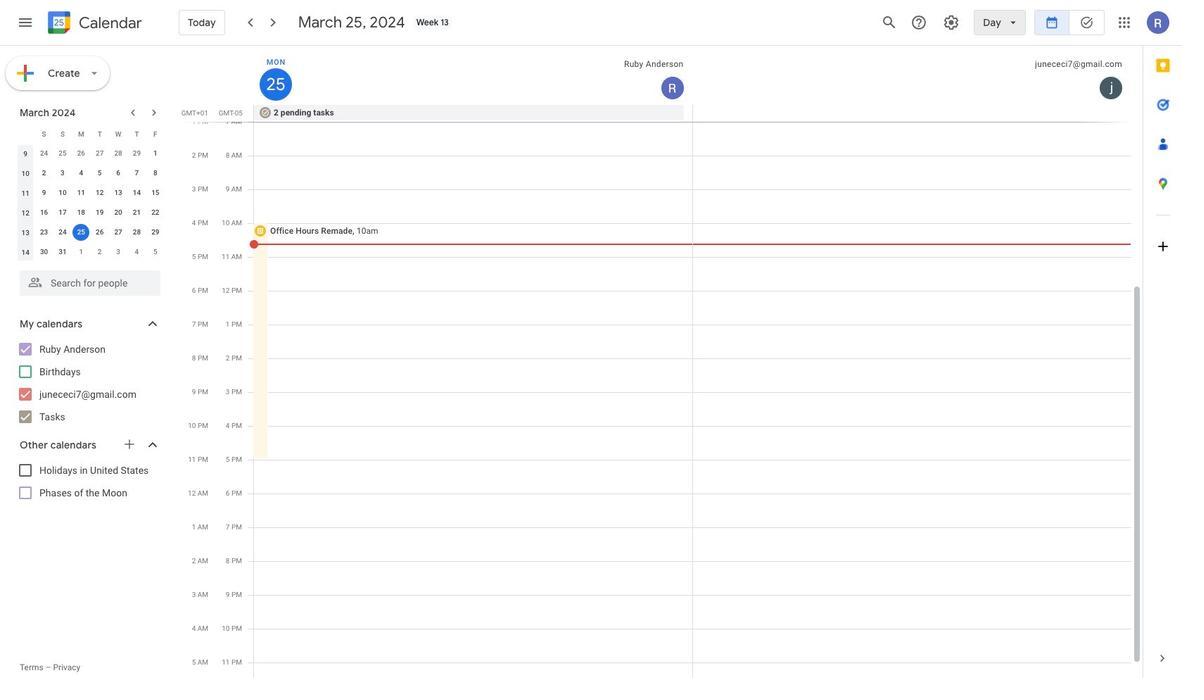 Task type: locate. For each thing, give the bounding box(es) containing it.
heading
[[76, 14, 142, 31]]

row group
[[16, 144, 165, 262]]

2 element
[[36, 165, 52, 182]]

february 28 element
[[110, 145, 127, 162]]

13 element
[[110, 184, 127, 201]]

1 vertical spatial column header
[[16, 124, 35, 144]]

february 24 element
[[36, 145, 52, 162]]

27 element
[[110, 224, 127, 241]]

24 element
[[54, 224, 71, 241]]

26 element
[[91, 224, 108, 241]]

1 horizontal spatial column header
[[254, 46, 693, 105]]

0 horizontal spatial column header
[[16, 124, 35, 144]]

20 element
[[110, 204, 127, 221]]

31 element
[[54, 244, 71, 260]]

22 element
[[147, 204, 164, 221]]

row
[[248, 105, 1143, 122], [16, 124, 165, 144], [16, 144, 165, 163], [16, 163, 165, 183], [16, 183, 165, 203], [16, 203, 165, 222], [16, 222, 165, 242], [16, 242, 165, 262]]

12 element
[[91, 184, 108, 201]]

None search field
[[0, 265, 175, 296]]

cell
[[72, 222, 90, 242]]

february 27 element
[[91, 145, 108, 162]]

my calendars list
[[3, 338, 175, 428]]

23 element
[[36, 224, 52, 241]]

1 element
[[147, 145, 164, 162]]

grid
[[180, 46, 1143, 678]]

21 element
[[128, 204, 145, 221]]

15 element
[[147, 184, 164, 201]]

april 5 element
[[147, 244, 164, 260]]

february 25 element
[[54, 145, 71, 162]]

other calendars list
[[3, 459, 175, 504]]

heading inside "calendar" element
[[76, 14, 142, 31]]

11 element
[[73, 184, 90, 201]]

column header
[[254, 46, 693, 105], [16, 124, 35, 144]]

column header inside 'march 2024' grid
[[16, 124, 35, 144]]

9 element
[[36, 184, 52, 201]]

tab list
[[1144, 46, 1183, 639]]

0 vertical spatial column header
[[254, 46, 693, 105]]

10 element
[[54, 184, 71, 201]]

16 element
[[36, 204, 52, 221]]

row group inside 'march 2024' grid
[[16, 144, 165, 262]]

april 1 element
[[73, 244, 90, 260]]

april 3 element
[[110, 244, 127, 260]]

8 element
[[147, 165, 164, 182]]



Task type: describe. For each thing, give the bounding box(es) containing it.
Search for people text field
[[28, 270, 152, 296]]

settings menu image
[[944, 14, 961, 31]]

3 element
[[54, 165, 71, 182]]

29 element
[[147, 224, 164, 241]]

7 element
[[128, 165, 145, 182]]

add other calendars image
[[123, 437, 137, 451]]

february 29 element
[[128, 145, 145, 162]]

25, today element
[[73, 224, 90, 241]]

5 element
[[91, 165, 108, 182]]

march 2024 grid
[[13, 124, 165, 262]]

18 element
[[73, 204, 90, 221]]

28 element
[[128, 224, 145, 241]]

main drawer image
[[17, 14, 34, 31]]

cell inside 'march 2024' grid
[[72, 222, 90, 242]]

february 26 element
[[73, 145, 90, 162]]

19 element
[[91, 204, 108, 221]]

april 4 element
[[128, 244, 145, 260]]

april 2 element
[[91, 244, 108, 260]]

6 element
[[110, 165, 127, 182]]

17 element
[[54, 204, 71, 221]]

monday, march 25, today element
[[260, 68, 292, 101]]

4 element
[[73, 165, 90, 182]]

30 element
[[36, 244, 52, 260]]

14 element
[[128, 184, 145, 201]]

calendar element
[[45, 8, 142, 39]]



Task type: vqa. For each thing, say whether or not it's contained in the screenshot.
16
no



